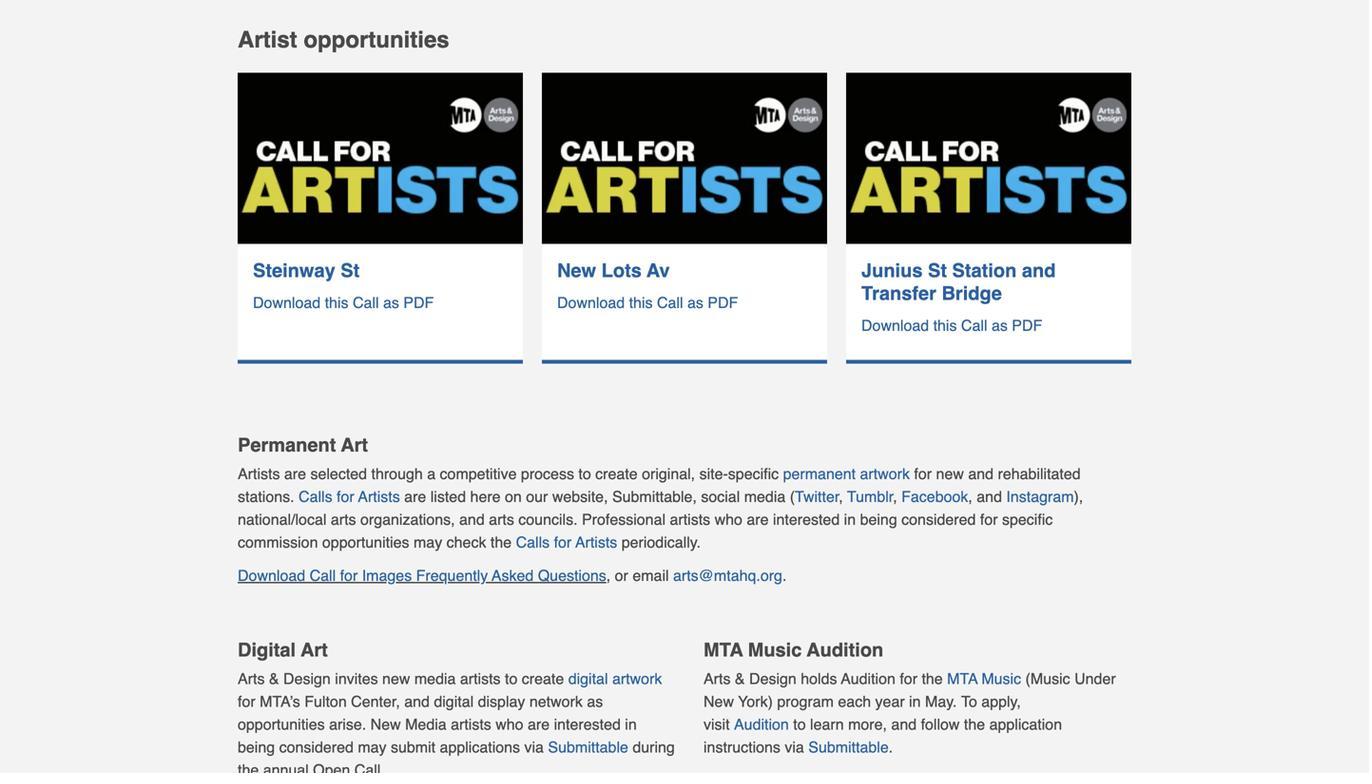Task type: describe. For each thing, give the bounding box(es) containing it.
check
[[447, 534, 486, 551]]

1 vertical spatial artists
[[460, 670, 501, 687]]

artists for calls for artists periodically.
[[575, 534, 617, 551]]

, left facebook
[[893, 488, 897, 505]]

arts@mtahq.org
[[673, 567, 782, 584]]

av
[[647, 259, 670, 281]]

artist opportunities
[[238, 27, 449, 53]]

create for original,
[[595, 465, 638, 483]]

annual
[[263, 761, 309, 773]]

, left the or
[[606, 567, 611, 584]]

questions
[[538, 567, 606, 584]]

download for steinway
[[253, 294, 321, 311]]

commission
[[238, 534, 318, 551]]

learn
[[810, 715, 844, 733]]

st for steinway
[[341, 259, 360, 281]]

permanent artwork link
[[783, 465, 910, 483]]

(
[[790, 488, 795, 505]]

new inside arts & design invites new media artists to create digital artwork for mta's fulton center, and digital display network as opportunities arise. new media artists who are interested in being considered may submit applications via
[[382, 670, 410, 687]]

1 vertical spatial audition
[[841, 670, 896, 687]]

are inside ), national/local arts organizations, and arts councils. professional artists who are interested in being considered for specific commission opportunities may check the
[[747, 511, 769, 528]]

here
[[470, 488, 501, 505]]

instructions
[[704, 738, 781, 756]]

fulton
[[305, 692, 347, 710]]

pdf for new lots av
[[708, 294, 738, 311]]

for new and rehabilitated stations.
[[238, 465, 1081, 505]]

more,
[[848, 715, 887, 733]]

submittable .
[[808, 738, 893, 756]]

twitter link
[[795, 488, 839, 505]]

0 vertical spatial opportunities
[[304, 27, 449, 53]]

),
[[1074, 488, 1083, 505]]

and left "instagram"
[[977, 488, 1002, 505]]

create for digital
[[522, 670, 564, 687]]

follow
[[921, 715, 960, 733]]

permanent
[[783, 465, 856, 483]]

download this call as pdf for steinway
[[253, 294, 434, 311]]

call for steinway st
[[353, 294, 379, 311]]

1 arts from the left
[[331, 511, 356, 528]]

1 horizontal spatial .
[[889, 738, 893, 756]]

program
[[777, 692, 834, 710]]

interested inside arts & design invites new media artists to create digital artwork for mta's fulton center, and digital display network as opportunities arise. new media artists who are interested in being considered may submit applications via
[[554, 715, 621, 733]]

being inside ), national/local arts organizations, and arts councils. professional artists who are interested in being considered for specific commission opportunities may check the
[[860, 511, 897, 528]]

0 horizontal spatial mta
[[704, 639, 743, 661]]

website,
[[552, 488, 608, 505]]

download call for images frequently asked questions , or email arts@mtahq.org .
[[238, 567, 787, 584]]

during the annual open call.
[[238, 738, 675, 773]]

station
[[952, 259, 1017, 281]]

0 vertical spatial music
[[748, 639, 802, 661]]

steinway st
[[253, 259, 360, 281]]

the inside to learn more, and follow the application instructions via
[[964, 715, 985, 733]]

call down commission
[[310, 567, 336, 584]]

application
[[989, 715, 1062, 733]]

submit
[[391, 738, 436, 756]]

opportunities inside ), national/local arts organizations, and arts councils. professional artists who are interested in being considered for specific commission opportunities may check the
[[322, 534, 409, 551]]

2 vertical spatial artists
[[451, 715, 491, 733]]

our
[[526, 488, 548, 505]]

invites
[[335, 670, 378, 687]]

site-
[[699, 465, 728, 483]]

opportunities inside arts & design invites new media artists to create digital artwork for mta's fulton center, and digital display network as opportunities arise. new media artists who are interested in being considered may submit applications via
[[238, 715, 325, 733]]

asked
[[492, 567, 534, 584]]

holds
[[801, 670, 837, 687]]

and inside junius st station and transfer bridge
[[1022, 259, 1056, 281]]

arts@mtahq.org link
[[673, 567, 782, 584]]

download this call as pdf for junius
[[861, 317, 1042, 334]]

for inside arts & design invites new media artists to create digital artwork for mta's fulton center, and digital display network as opportunities arise. new media artists who are interested in being considered may submit applications via
[[238, 692, 255, 710]]

the inside ), national/local arts organizations, and arts councils. professional artists who are interested in being considered for specific commission opportunities may check the
[[491, 534, 512, 551]]

this for junius
[[933, 317, 957, 334]]

bridge
[[942, 282, 1002, 304]]

pdf for steinway st
[[403, 294, 434, 311]]

call for junius st station and transfer bridge
[[961, 317, 987, 334]]

twitter
[[795, 488, 839, 505]]

for left images
[[340, 567, 358, 584]]

to for artists
[[505, 670, 518, 687]]

and inside for new and rehabilitated stations.
[[968, 465, 994, 483]]

and inside ), national/local arts organizations, and arts councils. professional artists who are interested in being considered for specific commission opportunities may check the
[[459, 511, 485, 528]]

new inside for new and rehabilitated stations.
[[936, 465, 964, 483]]

junius st station and transfer bridge
[[861, 259, 1056, 304]]

0 vertical spatial digital
[[568, 670, 608, 687]]

to
[[961, 692, 977, 710]]

councils.
[[518, 511, 578, 528]]

artists are selected through a competitive process to create original, site-specific permanent artwork
[[238, 465, 910, 483]]

professional
[[582, 511, 666, 528]]

via inside to learn more, and follow the application instructions via
[[785, 738, 804, 756]]

artists for calls for artists are listed here on our website, submittable, social media ( twitter , tumblr , facebook , and instagram
[[358, 488, 400, 505]]

download down commission
[[238, 567, 305, 584]]

download for junius
[[861, 317, 929, 334]]

0 vertical spatial calls for artists link
[[299, 488, 400, 505]]

year
[[875, 692, 905, 710]]

pdf for junius st station and transfer bridge
[[1012, 317, 1042, 334]]

to learn more, and follow the application instructions via
[[704, 715, 1062, 756]]

under
[[1075, 670, 1116, 687]]

), national/local arts organizations, and arts councils. professional artists who are interested in being considered for specific commission opportunities may check the
[[238, 488, 1083, 551]]

(music
[[1025, 670, 1070, 687]]

tumblr link
[[847, 488, 893, 505]]

arts & design invites new media artists to create digital artwork for mta's fulton center, and digital display network as opportunities arise. new media artists who are interested in being considered may submit applications via
[[238, 670, 662, 756]]

this for steinway
[[325, 294, 348, 311]]

listed
[[430, 488, 466, 505]]

0 vertical spatial new
[[557, 259, 596, 281]]

download call for images frequently asked questions link
[[238, 567, 606, 584]]

mta's
[[260, 692, 300, 710]]

mta music audition
[[704, 639, 884, 661]]

on
[[505, 488, 522, 505]]

open
[[313, 761, 350, 773]]

, left 'instagram' link
[[968, 488, 973, 505]]

junius
[[861, 259, 923, 281]]

2 arts from the left
[[489, 511, 514, 528]]

may inside arts & design invites new media artists to create digital artwork for mta's fulton center, and digital display network as opportunities arise. new media artists who are interested in being considered may submit applications via
[[358, 738, 387, 756]]

who inside arts & design invites new media artists to create digital artwork for mta's fulton center, and digital display network as opportunities arise. new media artists who are interested in being considered may submit applications via
[[496, 715, 524, 733]]

download for new
[[557, 294, 625, 311]]

frequently
[[416, 567, 488, 584]]

considered inside ), national/local arts organizations, and arts councils. professional artists who are interested in being considered for specific commission opportunities may check the
[[902, 511, 976, 528]]

submittable for submittable
[[548, 738, 628, 756]]

art for art
[[301, 639, 328, 661]]

1 vertical spatial music
[[982, 670, 1021, 687]]

tumblr
[[847, 488, 893, 505]]

national/local
[[238, 511, 327, 528]]

periodically.
[[622, 534, 701, 551]]

art for opportunities
[[341, 434, 368, 456]]

center,
[[351, 692, 400, 710]]

download this call as pdf for new
[[557, 294, 738, 311]]

1 vertical spatial mta
[[947, 670, 978, 687]]

mta music link
[[947, 670, 1021, 687]]

york)
[[738, 692, 773, 710]]

each
[[838, 692, 871, 710]]

for down councils.
[[554, 534, 572, 551]]

& for arts & design holds audition for the mta music
[[735, 670, 745, 687]]

for up year
[[900, 670, 918, 687]]

instagram link
[[1006, 488, 1074, 505]]

(music under new york) program each year in may.
[[704, 670, 1116, 710]]

may inside ), national/local arts organizations, and arts councils. professional artists who are interested in being considered for specific commission opportunities may check the
[[414, 534, 442, 551]]

for inside for new and rehabilitated stations.
[[914, 465, 932, 483]]

0 horizontal spatial digital
[[434, 692, 474, 710]]

1 submittable link from the left
[[548, 738, 628, 756]]

to inside to learn more, and follow the application instructions via
[[793, 715, 806, 733]]

2 submittable link from the left
[[808, 738, 889, 756]]

images
[[362, 567, 412, 584]]



Task type: vqa. For each thing, say whether or not it's contained in the screenshot.
'leave' for Leave at
no



Task type: locate. For each thing, give the bounding box(es) containing it.
2 horizontal spatial this
[[933, 317, 957, 334]]

1 horizontal spatial digital
[[568, 670, 608, 687]]

download this call as pdf down steinway st
[[253, 294, 434, 311]]

artists
[[238, 465, 280, 483], [358, 488, 400, 505], [575, 534, 617, 551]]

&
[[269, 670, 279, 687], [735, 670, 745, 687]]

specific up social
[[728, 465, 779, 483]]

as for new lots av
[[687, 294, 703, 311]]

mta up to
[[947, 670, 978, 687]]

1 horizontal spatial calls
[[516, 534, 550, 551]]

digital up network
[[568, 670, 608, 687]]

arts up visit
[[704, 670, 731, 687]]

calls for calls for artists are listed here on our website, submittable, social media ( twitter , tumblr , facebook , and instagram
[[299, 488, 332, 505]]

interested down network
[[554, 715, 621, 733]]

and inside to learn more, and follow the application instructions via
[[891, 715, 917, 733]]

submittable link down more,
[[808, 738, 889, 756]]

call for new lots av
[[657, 294, 683, 311]]

considered down "facebook" link
[[902, 511, 976, 528]]

1 horizontal spatial music
[[982, 670, 1021, 687]]

. up mta music audition
[[782, 567, 787, 584]]

2 submittable from the left
[[808, 738, 889, 756]]

1 vertical spatial being
[[238, 738, 275, 756]]

1 vertical spatial artwork
[[612, 670, 662, 687]]

0 horizontal spatial pdf
[[403, 294, 434, 311]]

being down "tumblr" link
[[860, 511, 897, 528]]

download this call as pdf
[[253, 294, 434, 311], [557, 294, 738, 311], [861, 317, 1042, 334]]

in inside arts & design invites new media artists to create digital artwork for mta's fulton center, and digital display network as opportunities arise. new media artists who are interested in being considered may submit applications via
[[625, 715, 637, 733]]

0 horizontal spatial interested
[[554, 715, 621, 733]]

0 horizontal spatial create
[[522, 670, 564, 687]]

artists up display
[[460, 670, 501, 687]]

calls down selected
[[299, 488, 332, 505]]

artists down professional
[[575, 534, 617, 551]]

1 horizontal spatial new
[[936, 465, 964, 483]]

design
[[283, 670, 331, 687], [749, 670, 797, 687]]

lots
[[602, 259, 642, 281]]

digital
[[238, 639, 296, 661]]

st
[[341, 259, 360, 281], [928, 259, 947, 281]]

new up visit
[[704, 692, 734, 710]]

considered inside arts & design invites new media artists to create digital artwork for mta's fulton center, and digital display network as opportunities arise. new media artists who are interested in being considered may submit applications via
[[279, 738, 354, 756]]

new
[[936, 465, 964, 483], [382, 670, 410, 687]]

audition down york)
[[734, 715, 789, 733]]

are up organizations,
[[404, 488, 426, 505]]

0 horizontal spatial calls
[[299, 488, 332, 505]]

digital up media
[[434, 692, 474, 710]]

this for new
[[629, 294, 653, 311]]

instagram
[[1006, 488, 1074, 505]]

0 vertical spatial considered
[[902, 511, 976, 528]]

1 vertical spatial interested
[[554, 715, 621, 733]]

0 horizontal spatial may
[[358, 738, 387, 756]]

via inside arts & design invites new media artists to create digital artwork for mta's fulton center, and digital display network as opportunities arise. new media artists who are interested in being considered may submit applications via
[[524, 738, 544, 756]]

0 horizontal spatial st
[[341, 259, 360, 281]]

1 horizontal spatial arts
[[489, 511, 514, 528]]

1 horizontal spatial &
[[735, 670, 745, 687]]

calls for calls for artists periodically.
[[516, 534, 550, 551]]

are down network
[[528, 715, 550, 733]]

. down to apply, visit
[[889, 738, 893, 756]]

arise.
[[329, 715, 366, 733]]

the left annual
[[238, 761, 259, 773]]

.
[[782, 567, 787, 584], [889, 738, 893, 756]]

1 vertical spatial art
[[301, 639, 328, 661]]

1 arts from the left
[[238, 670, 265, 687]]

new up "center,"
[[382, 670, 410, 687]]

2 vertical spatial new
[[370, 715, 401, 733]]

2 horizontal spatial new
[[704, 692, 734, 710]]

0 vertical spatial being
[[860, 511, 897, 528]]

calls for artists link down councils.
[[516, 534, 617, 551]]

music up holds
[[748, 639, 802, 661]]

call down steinway st
[[353, 294, 379, 311]]

0 horizontal spatial music
[[748, 639, 802, 661]]

0 vertical spatial specific
[[728, 465, 779, 483]]

arts inside arts & design invites new media artists to create digital artwork for mta's fulton center, and digital display network as opportunities arise. new media artists who are interested in being considered may submit applications via
[[238, 670, 265, 687]]

1 horizontal spatial new
[[557, 259, 596, 281]]

& inside arts & design invites new media artists to create digital artwork for mta's fulton center, and digital display network as opportunities arise. new media artists who are interested in being considered may submit applications via
[[269, 670, 279, 687]]

to up the website,
[[578, 465, 591, 483]]

art
[[341, 434, 368, 456], [301, 639, 328, 661]]

to apply, visit
[[704, 692, 1021, 733]]

who down display
[[496, 715, 524, 733]]

0 vertical spatial interested
[[773, 511, 840, 528]]

0 horizontal spatial download this call as pdf
[[253, 294, 434, 311]]

submittable for submittable .
[[808, 738, 889, 756]]

may down organizations,
[[414, 534, 442, 551]]

as
[[383, 294, 399, 311], [687, 294, 703, 311], [992, 317, 1008, 334], [587, 692, 603, 710]]

0 vertical spatial .
[[782, 567, 787, 584]]

1 horizontal spatial art
[[341, 434, 368, 456]]

apply,
[[982, 692, 1021, 710]]

and
[[1022, 259, 1056, 281], [968, 465, 994, 483], [977, 488, 1002, 505], [459, 511, 485, 528], [404, 692, 430, 710], [891, 715, 917, 733]]

0 horizontal spatial submittable
[[548, 738, 628, 756]]

music
[[748, 639, 802, 661], [982, 670, 1021, 687]]

as for junius st station and transfer bridge
[[992, 317, 1008, 334]]

1 vertical spatial media
[[414, 670, 456, 687]]

art right digital
[[301, 639, 328, 661]]

1 horizontal spatial design
[[749, 670, 797, 687]]

1 vertical spatial create
[[522, 670, 564, 687]]

1 & from the left
[[269, 670, 279, 687]]

rehabilitated
[[998, 465, 1081, 483]]

& up york)
[[735, 670, 745, 687]]

2 & from the left
[[735, 670, 745, 687]]

permanent
[[238, 434, 336, 456]]

0 vertical spatial calls
[[299, 488, 332, 505]]

may
[[414, 534, 442, 551], [358, 738, 387, 756]]

0 horizontal spatial media
[[414, 670, 456, 687]]

in inside (music under new york) program each year in may.
[[909, 692, 921, 710]]

media
[[405, 715, 447, 733]]

and up facebook
[[968, 465, 994, 483]]

artists down through
[[358, 488, 400, 505]]

specific
[[728, 465, 779, 483], [1002, 511, 1053, 528]]

new down "center,"
[[370, 715, 401, 733]]

are down permanent art
[[284, 465, 306, 483]]

0 vertical spatial audition
[[807, 639, 884, 661]]

and inside arts & design invites new media artists to create digital artwork for mta's fulton center, and digital display network as opportunities arise. new media artists who are interested in being considered may submit applications via
[[404, 692, 430, 710]]

0 horizontal spatial .
[[782, 567, 787, 584]]

steinway
[[253, 259, 335, 281]]

2 horizontal spatial to
[[793, 715, 806, 733]]

0 horizontal spatial new
[[382, 670, 410, 687]]

1 horizontal spatial submittable link
[[808, 738, 889, 756]]

new
[[557, 259, 596, 281], [704, 692, 734, 710], [370, 715, 401, 733]]

0 vertical spatial new
[[936, 465, 964, 483]]

arts & design holds audition for the mta music
[[704, 670, 1021, 687]]

download this call as pdf down bridge
[[861, 317, 1042, 334]]

arts for arts & design invites new media artists to create digital artwork for mta's fulton center, and digital display network as opportunities arise. new media artists who are interested in being considered may submit applications via
[[238, 670, 265, 687]]

the up may.
[[922, 670, 943, 687]]

1 horizontal spatial download this call as pdf
[[557, 294, 738, 311]]

0 vertical spatial artists
[[238, 465, 280, 483]]

0 vertical spatial artists
[[670, 511, 710, 528]]

1 vertical spatial artists
[[358, 488, 400, 505]]

and down year
[[891, 715, 917, 733]]

or
[[615, 567, 628, 584]]

,
[[839, 488, 843, 505], [893, 488, 897, 505], [968, 488, 973, 505], [606, 567, 611, 584]]

1 submittable from the left
[[548, 738, 628, 756]]

artist
[[238, 27, 297, 53]]

who
[[715, 511, 743, 528], [496, 715, 524, 733]]

1 horizontal spatial artwork
[[860, 465, 910, 483]]

0 horizontal spatial to
[[505, 670, 518, 687]]

artists
[[670, 511, 710, 528], [460, 670, 501, 687], [451, 715, 491, 733]]

transfer
[[861, 282, 936, 304]]

design inside arts & design invites new media artists to create digital artwork for mta's fulton center, and digital display network as opportunities arise. new media artists who are interested in being considered may submit applications via
[[283, 670, 331, 687]]

digital
[[568, 670, 608, 687], [434, 692, 474, 710]]

and right station
[[1022, 259, 1056, 281]]

audition link
[[734, 715, 789, 733]]

new inside (music under new york) program each year in may.
[[704, 692, 734, 710]]

who down social
[[715, 511, 743, 528]]

stations.
[[238, 488, 294, 505]]

for down selected
[[337, 488, 354, 505]]

1 vertical spatial who
[[496, 715, 524, 733]]

to up display
[[505, 670, 518, 687]]

1 vertical spatial specific
[[1002, 511, 1053, 528]]

social
[[701, 488, 740, 505]]

2 horizontal spatial download this call as pdf
[[861, 317, 1042, 334]]

considered up the open
[[279, 738, 354, 756]]

0 vertical spatial create
[[595, 465, 638, 483]]

artwork up "tumblr" link
[[860, 465, 910, 483]]

visit
[[704, 715, 730, 733]]

0 horizontal spatial art
[[301, 639, 328, 661]]

design up fulton
[[283, 670, 331, 687]]

competitive
[[440, 465, 517, 483]]

2 vertical spatial artists
[[575, 534, 617, 551]]

being
[[860, 511, 897, 528], [238, 738, 275, 756]]

1 horizontal spatial may
[[414, 534, 442, 551]]

1 horizontal spatial create
[[595, 465, 638, 483]]

artists inside ), national/local arts organizations, and arts councils. professional artists who are interested in being considered for specific commission opportunities may check the
[[670, 511, 710, 528]]

0 horizontal spatial calls for artists link
[[299, 488, 400, 505]]

artwork up during
[[612, 670, 662, 687]]

download down new lots av
[[557, 294, 625, 311]]

2 arts from the left
[[704, 670, 731, 687]]

st right steinway
[[341, 259, 360, 281]]

0 horizontal spatial considered
[[279, 738, 354, 756]]

1 horizontal spatial this
[[629, 294, 653, 311]]

design for invites
[[283, 670, 331, 687]]

0 vertical spatial art
[[341, 434, 368, 456]]

0 vertical spatial to
[[578, 465, 591, 483]]

2 horizontal spatial artists
[[575, 534, 617, 551]]

audition
[[807, 639, 884, 661], [841, 670, 896, 687], [734, 715, 789, 733]]

in up during
[[625, 715, 637, 733]]

for up "facebook" link
[[914, 465, 932, 483]]

specific inside ), national/local arts organizations, and arts councils. professional artists who are interested in being considered for specific commission opportunities may check the
[[1002, 511, 1053, 528]]

1 vertical spatial new
[[704, 692, 734, 710]]

create up network
[[522, 670, 564, 687]]

selected
[[310, 465, 367, 483]]

& for arts & design invites new media artists to create digital artwork for mta's fulton center, and digital display network as opportunities arise. new media artists who are interested in being considered may submit applications via
[[269, 670, 279, 687]]

the inside during the annual open call.
[[238, 761, 259, 773]]

media
[[744, 488, 786, 505], [414, 670, 456, 687]]

submittable down network
[[548, 738, 628, 756]]

1 vertical spatial may
[[358, 738, 387, 756]]

2 via from the left
[[785, 738, 804, 756]]

1 via from the left
[[524, 738, 544, 756]]

via down audition link
[[785, 738, 804, 756]]

interested down twitter
[[773, 511, 840, 528]]

0 horizontal spatial submittable link
[[548, 738, 628, 756]]

call.
[[354, 761, 385, 773]]

via
[[524, 738, 544, 756], [785, 738, 804, 756]]

this down steinway st
[[325, 294, 348, 311]]

who inside ), national/local arts organizations, and arts councils. professional artists who are interested in being considered for specific commission opportunities may check the
[[715, 511, 743, 528]]

0 vertical spatial media
[[744, 488, 786, 505]]

this
[[325, 294, 348, 311], [629, 294, 653, 311], [933, 317, 957, 334]]

permanent art
[[238, 434, 368, 456]]

as for steinway st
[[383, 294, 399, 311]]

0 horizontal spatial this
[[325, 294, 348, 311]]

interested inside ), national/local arts organizations, and arts councils. professional artists who are interested in being considered for specific commission opportunities may check the
[[773, 511, 840, 528]]

for left mta's on the left bottom of page
[[238, 692, 255, 710]]

interested
[[773, 511, 840, 528], [554, 715, 621, 733]]

the down to
[[964, 715, 985, 733]]

artwork inside arts & design invites new media artists to create digital artwork for mta's fulton center, and digital display network as opportunities arise. new media artists who are interested in being considered may submit applications via
[[612, 670, 662, 687]]

this down bridge
[[933, 317, 957, 334]]

are up arts@mtahq.org
[[747, 511, 769, 528]]

download this call as pdf down av
[[557, 294, 738, 311]]

music up 'apply,'
[[982, 670, 1021, 687]]

1 vertical spatial calls
[[516, 534, 550, 551]]

1 horizontal spatial via
[[785, 738, 804, 756]]

to down program
[[793, 715, 806, 733]]

and up media
[[404, 692, 430, 710]]

2 design from the left
[[749, 670, 797, 687]]

0 vertical spatial in
[[844, 511, 856, 528]]

the right check
[[491, 534, 512, 551]]

st for junius
[[928, 259, 947, 281]]

may up call.
[[358, 738, 387, 756]]

are inside arts & design invites new media artists to create digital artwork for mta's fulton center, and digital display network as opportunities arise. new media artists who are interested in being considered may submit applications via
[[528, 715, 550, 733]]

1 horizontal spatial media
[[744, 488, 786, 505]]

original,
[[642, 465, 695, 483]]

1 horizontal spatial who
[[715, 511, 743, 528]]

submittable link
[[548, 738, 628, 756], [808, 738, 889, 756]]

1 vertical spatial opportunities
[[322, 534, 409, 551]]

to inside arts & design invites new media artists to create digital artwork for mta's fulton center, and digital display network as opportunities arise. new media artists who are interested in being considered may submit applications via
[[505, 670, 518, 687]]

submittable link down network
[[548, 738, 628, 756]]

calls for artists periodically.
[[516, 534, 701, 551]]

digital artwork link
[[568, 670, 662, 687]]

0 vertical spatial who
[[715, 511, 743, 528]]

0 vertical spatial artwork
[[860, 465, 910, 483]]

0 horizontal spatial new
[[370, 715, 401, 733]]

new up facebook
[[936, 465, 964, 483]]

for down rehabilitated
[[980, 511, 998, 528]]

network
[[529, 692, 583, 710]]

calls for artists link
[[299, 488, 400, 505], [516, 534, 617, 551]]

artists down calls for artists are listed here on our website, submittable, social media ( twitter , tumblr , facebook , and instagram
[[670, 511, 710, 528]]

in down 'tumblr'
[[844, 511, 856, 528]]

1 vertical spatial .
[[889, 738, 893, 756]]

audition up arts & design holds audition for the mta music
[[807, 639, 884, 661]]

considered
[[902, 511, 976, 528], [279, 738, 354, 756]]

1 horizontal spatial submittable
[[808, 738, 889, 756]]

& up mta's on the left bottom of page
[[269, 670, 279, 687]]

in
[[844, 511, 856, 528], [909, 692, 921, 710], [625, 715, 637, 733]]

being up annual
[[238, 738, 275, 756]]

create
[[595, 465, 638, 483], [522, 670, 564, 687]]

facebook
[[901, 488, 968, 505]]

audition up each
[[841, 670, 896, 687]]

in right year
[[909, 692, 921, 710]]

digital art
[[238, 639, 328, 661]]

email
[[633, 567, 669, 584]]

to for process
[[578, 465, 591, 483]]

call down av
[[657, 294, 683, 311]]

submittable
[[548, 738, 628, 756], [808, 738, 889, 756]]

1 horizontal spatial st
[[928, 259, 947, 281]]

facebook link
[[901, 488, 968, 505]]

during
[[633, 738, 675, 756]]

submittable down more,
[[808, 738, 889, 756]]

0 horizontal spatial artists
[[238, 465, 280, 483]]

2 st from the left
[[928, 259, 947, 281]]

1 design from the left
[[283, 670, 331, 687]]

new left lots
[[557, 259, 596, 281]]

0 vertical spatial mta
[[704, 639, 743, 661]]

2 vertical spatial audition
[[734, 715, 789, 733]]

as inside arts & design invites new media artists to create digital artwork for mta's fulton center, and digital display network as opportunities arise. new media artists who are interested in being considered may submit applications via
[[587, 692, 603, 710]]

being inside arts & design invites new media artists to create digital artwork for mta's fulton center, and digital display network as opportunities arise. new media artists who are interested in being considered may submit applications via
[[238, 738, 275, 756]]

and up check
[[459, 511, 485, 528]]

call
[[353, 294, 379, 311], [657, 294, 683, 311], [961, 317, 987, 334], [310, 567, 336, 584]]

media left '('
[[744, 488, 786, 505]]

1 horizontal spatial considered
[[902, 511, 976, 528]]

display
[[478, 692, 525, 710]]

calls down councils.
[[516, 534, 550, 551]]

artists up applications
[[451, 715, 491, 733]]

1 vertical spatial digital
[[434, 692, 474, 710]]

art up selected
[[341, 434, 368, 456]]

1 vertical spatial in
[[909, 692, 921, 710]]

1 horizontal spatial arts
[[704, 670, 731, 687]]

create up the website,
[[595, 465, 638, 483]]

process
[[521, 465, 574, 483]]

0 horizontal spatial specific
[[728, 465, 779, 483]]

1 horizontal spatial being
[[860, 511, 897, 528]]

media up media
[[414, 670, 456, 687]]

new lots av
[[557, 259, 670, 281]]

new inside arts & design invites new media artists to create digital artwork for mta's fulton center, and digital display network as opportunities arise. new media artists who are interested in being considered may submit applications via
[[370, 715, 401, 733]]

submittable,
[[612, 488, 697, 505]]

download
[[253, 294, 321, 311], [557, 294, 625, 311], [861, 317, 929, 334], [238, 567, 305, 584]]

st up bridge
[[928, 259, 947, 281]]

a
[[427, 465, 436, 483]]

2 vertical spatial opportunities
[[238, 715, 325, 733]]

2 vertical spatial to
[[793, 715, 806, 733]]

1 horizontal spatial calls for artists link
[[516, 534, 617, 551]]

call down bridge
[[961, 317, 987, 334]]

, down permanent artwork link
[[839, 488, 843, 505]]

specific down 'instagram' link
[[1002, 511, 1053, 528]]

st inside junius st station and transfer bridge
[[928, 259, 947, 281]]

for inside ), national/local arts organizations, and arts councils. professional artists who are interested in being considered for specific commission opportunities may check the
[[980, 511, 998, 528]]

design for holds
[[749, 670, 797, 687]]

arts for arts & design holds audition for the mta music
[[704, 670, 731, 687]]

media inside arts & design invites new media artists to create digital artwork for mta's fulton center, and digital display network as opportunities arise. new media artists who are interested in being considered may submit applications via
[[414, 670, 456, 687]]

in inside ), national/local arts organizations, and arts councils. professional artists who are interested in being considered for specific commission opportunities may check the
[[844, 511, 856, 528]]

arts down selected
[[331, 511, 356, 528]]

this down av
[[629, 294, 653, 311]]

design up york)
[[749, 670, 797, 687]]

1 st from the left
[[341, 259, 360, 281]]

to
[[578, 465, 591, 483], [505, 670, 518, 687], [793, 715, 806, 733]]

create inside arts & design invites new media artists to create digital artwork for mta's fulton center, and digital display network as opportunities arise. new media artists who are interested in being considered may submit applications via
[[522, 670, 564, 687]]

arts down on
[[489, 511, 514, 528]]

1 vertical spatial considered
[[279, 738, 354, 756]]

arts down digital
[[238, 670, 265, 687]]

0 horizontal spatial arts
[[331, 511, 356, 528]]

through
[[371, 465, 423, 483]]

0 horizontal spatial artwork
[[612, 670, 662, 687]]



